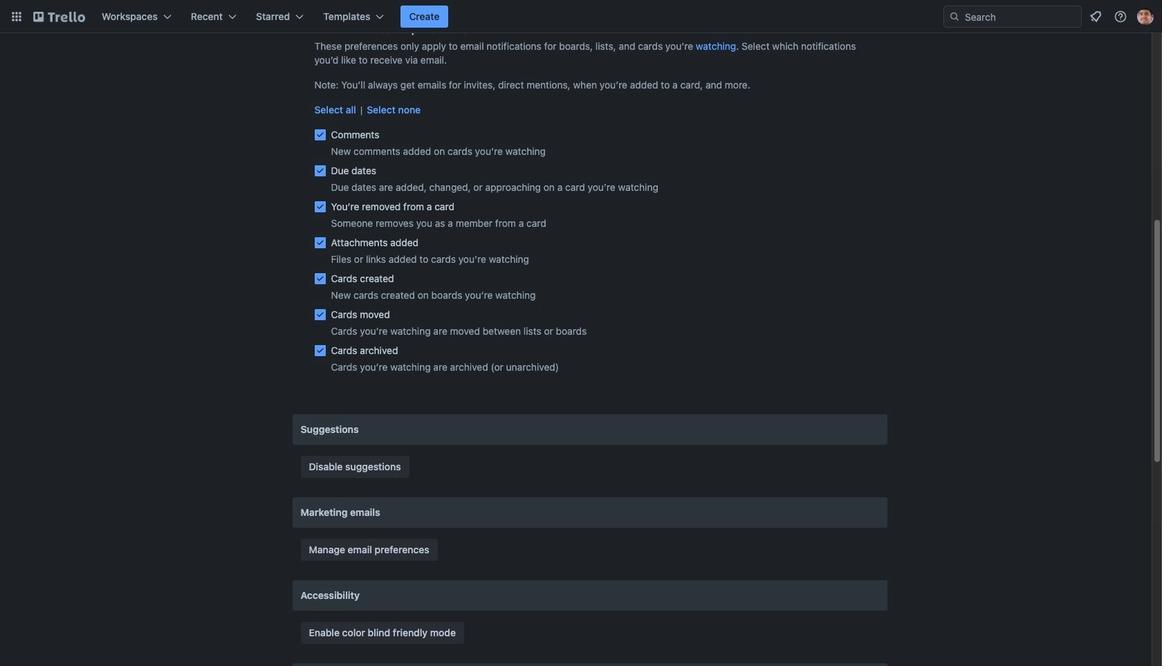 Task type: describe. For each thing, give the bounding box(es) containing it.
0 notifications image
[[1088, 8, 1104, 25]]

Search field
[[944, 6, 1082, 28]]



Task type: locate. For each thing, give the bounding box(es) containing it.
james peterson (jamespeterson93) image
[[1137, 8, 1154, 25]]

search image
[[949, 11, 960, 22]]

primary element
[[0, 0, 1162, 33]]

open information menu image
[[1114, 10, 1128, 24]]

back to home image
[[33, 6, 85, 28]]



Task type: vqa. For each thing, say whether or not it's contained in the screenshot.
Search field at the top of the page
yes



